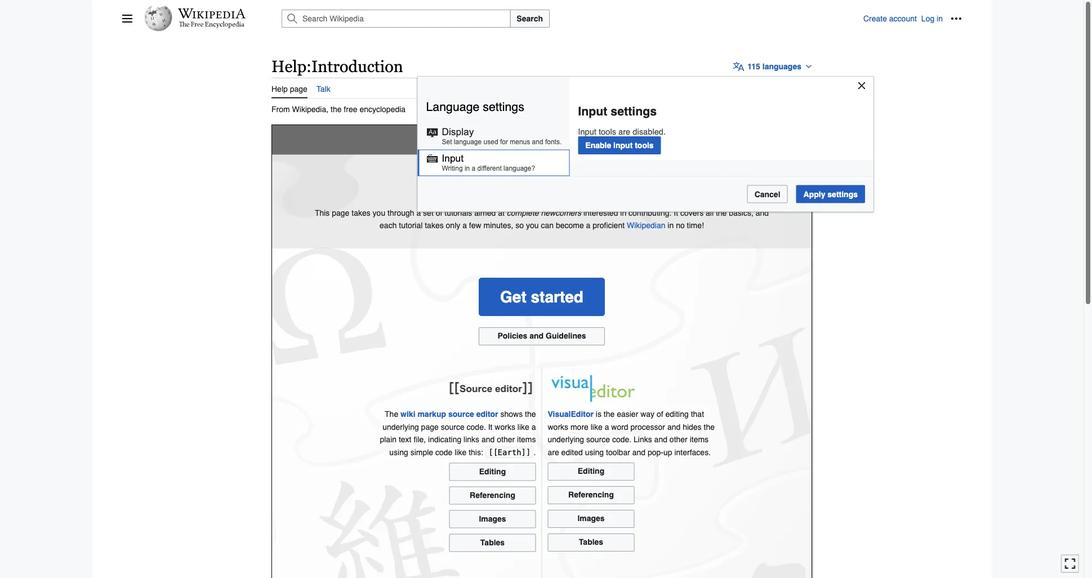 Task type: locate. For each thing, give the bounding box(es) containing it.
takes inside the interested in contributing. it covers all the basics, and each tutorial takes only a few minutes, so you can become a proficient
[[425, 221, 444, 230]]

1 horizontal spatial using
[[585, 448, 604, 457]]

referencing down the this:
[[470, 491, 516, 500]]

1 vertical spatial of
[[657, 410, 664, 419]]

of right way
[[657, 410, 664, 419]]

links
[[634, 435, 653, 444]]

is inside is the easier way of editing that works more like a word processor and hides the underlying source code. links and other items are edited using toolbar and pop-up interfaces.
[[596, 410, 602, 419]]

more
[[571, 423, 589, 432]]

referencing link down the this:
[[450, 487, 536, 505]]

only
[[446, 221, 461, 230]]

started
[[531, 288, 584, 306]]

and left fonts.
[[532, 138, 544, 146]]

1 vertical spatial .
[[534, 448, 536, 457]]

policies
[[498, 332, 528, 341]]

underlying up edited
[[548, 435, 585, 444]]

the up word
[[604, 410, 615, 419]]

language
[[454, 138, 482, 146]]

to
[[544, 129, 563, 151]]

language?
[[504, 164, 536, 172]]

wikipedia down 'input settings'
[[569, 129, 660, 151]]

1 horizontal spatial .
[[624, 178, 627, 189]]

1 items from the left
[[517, 435, 536, 444]]

page right this
[[332, 208, 350, 217]]

underlying
[[383, 423, 419, 432], [548, 435, 585, 444]]

items inside is the easier way of editing that works more like a word processor and hides the underlying source code. links and other items are edited using toolbar and pop-up interfaces.
[[690, 435, 709, 444]]

page
[[290, 84, 308, 93], [332, 208, 350, 217], [421, 423, 439, 432]]

language
[[426, 100, 480, 113]]

and up pop-
[[655, 435, 668, 444]]

plain
[[380, 435, 397, 444]]

images link
[[548, 510, 635, 528], [450, 510, 536, 528]]

introduction to wikipedia main content
[[267, 51, 820, 578]]

1 horizontal spatial other
[[670, 435, 688, 444]]

0 vertical spatial page
[[290, 84, 308, 93]]

settings for input settings
[[611, 104, 657, 118]]

0 horizontal spatial introduction
[[312, 57, 403, 76]]

0 vertical spatial input
[[578, 104, 608, 118]]

simple
[[411, 448, 434, 457]]

wikipedia is made by people like you .
[[458, 178, 627, 189]]

it
[[674, 208, 679, 217], [489, 423, 493, 432]]

input inside input writing in a different language?
[[442, 153, 464, 164]]

works down the visualeditor link
[[548, 423, 569, 432]]

easier
[[617, 410, 639, 419]]

0 horizontal spatial tools
[[599, 127, 617, 136]]

other up [[earth]]
[[497, 435, 515, 444]]

introduction up talk link
[[312, 57, 403, 76]]

2 vertical spatial page
[[421, 423, 439, 432]]

1 vertical spatial underlying
[[548, 435, 585, 444]]

are up input
[[619, 127, 631, 136]]

input inside input tools are disabled. enable input tools
[[578, 127, 597, 136]]

page for help
[[290, 84, 308, 93]]

1 horizontal spatial works
[[548, 423, 569, 432]]

create account link
[[864, 14, 918, 23]]

editing link down edited
[[548, 463, 635, 481]]

tools up enable
[[599, 127, 617, 136]]

page for this
[[332, 208, 350, 217]]

settings
[[483, 100, 525, 113], [611, 104, 657, 118], [828, 190, 858, 199]]

file,
[[414, 435, 426, 444]]

free
[[344, 105, 358, 114]]

1 vertical spatial introduction
[[424, 129, 539, 151]]

0 horizontal spatial you
[[373, 208, 386, 217]]

disabled.
[[633, 127, 666, 136]]

you up interested
[[607, 178, 624, 189]]

other inside shows the underlying page source code. it works like a plain text file, indicating links and other items using simple code like this:
[[497, 435, 515, 444]]

referencing link for images link for the right editing link
[[548, 486, 635, 504]]

the left the free
[[331, 105, 342, 114]]

fullscreen image
[[1065, 558, 1077, 570]]

1 horizontal spatial it
[[674, 208, 679, 217]]

other up up
[[670, 435, 688, 444]]

0 horizontal spatial tables link
[[450, 534, 536, 552]]

help up help page link at left top
[[272, 57, 307, 76]]

menus
[[510, 138, 531, 146]]

get started link
[[479, 278, 605, 316]]

works down "shows" on the left
[[495, 423, 516, 432]]

2 using from the left
[[585, 448, 604, 457]]

settings up disabled.
[[611, 104, 657, 118]]

0 horizontal spatial it
[[489, 423, 493, 432]]

source inside is the easier way of editing that works more like a word processor and hides the underlying source code. links and other items are edited using toolbar and pop-up interfaces.
[[587, 435, 610, 444]]

0 vertical spatial you
[[607, 178, 624, 189]]

made
[[515, 178, 540, 189]]

interfaces.
[[675, 448, 711, 457]]

works inside is the easier way of editing that works more like a word processor and hides the underlying source code. links and other items are edited using toolbar and pop-up interfaces.
[[548, 423, 569, 432]]

0 vertical spatial it
[[674, 208, 679, 217]]

is the easier way of editing that works more like a word processor and hides the underlying source code. links and other items are edited using toolbar and pop-up interfaces.
[[548, 410, 715, 457]]

1 horizontal spatial takes
[[425, 221, 444, 230]]

and
[[532, 138, 544, 146], [756, 208, 769, 217], [530, 332, 544, 341], [668, 423, 681, 432], [482, 435, 495, 444], [655, 435, 668, 444], [633, 448, 646, 457]]

and right "policies"
[[530, 332, 544, 341]]

2 vertical spatial you
[[526, 221, 539, 230]]

0 vertical spatial help
[[272, 57, 307, 76]]

1 vertical spatial you
[[373, 208, 386, 217]]

source left editor at the left bottom of page
[[449, 410, 474, 419]]

covers
[[681, 208, 704, 217]]

like
[[589, 178, 605, 189], [518, 423, 530, 432], [591, 423, 603, 432], [455, 448, 467, 457]]

1 vertical spatial code.
[[613, 435, 632, 444]]

language settings
[[426, 100, 525, 113]]

0 horizontal spatial tables
[[481, 538, 505, 547]]

0 vertical spatial .
[[624, 178, 627, 189]]

it down editor at the left bottom of page
[[489, 423, 493, 432]]

settings inside button
[[828, 190, 858, 199]]

2 other from the left
[[670, 435, 688, 444]]

0 vertical spatial underlying
[[383, 423, 419, 432]]

input for input writing in a different language?
[[442, 153, 464, 164]]

0 horizontal spatial .
[[534, 448, 536, 457]]

0 horizontal spatial items
[[517, 435, 536, 444]]

all
[[706, 208, 714, 217]]

2 vertical spatial input
[[442, 153, 464, 164]]

using right edited
[[585, 448, 604, 457]]

1 using from the left
[[390, 448, 409, 457]]

a up [[earth]] .
[[532, 423, 536, 432]]

0 horizontal spatial referencing
[[470, 491, 516, 500]]

other inside is the easier way of editing that works more like a word processor and hides the underlying source code. links and other items are edited using toolbar and pop-up interfaces.
[[670, 435, 688, 444]]

1 vertical spatial wikipedia
[[458, 178, 502, 189]]

like down "shows" on the left
[[518, 423, 530, 432]]

input for input tools are disabled. enable input tools
[[578, 127, 597, 136]]

help
[[272, 57, 307, 76], [272, 84, 288, 93]]

0 horizontal spatial other
[[497, 435, 515, 444]]

1 vertical spatial tools
[[635, 141, 654, 150]]

0 vertical spatial takes
[[352, 208, 371, 217]]

. right [[earth]]
[[534, 448, 536, 457]]

1 horizontal spatial are
[[619, 127, 631, 136]]

help up from
[[272, 84, 288, 93]]

code. down word
[[613, 435, 632, 444]]

you inside the interested in contributing. it covers all the basics, and each tutorial takes only a few minutes, so you can become a proficient
[[526, 221, 539, 230]]

set
[[442, 138, 452, 146]]

settings right apply
[[828, 190, 858, 199]]

the right hides
[[704, 423, 715, 432]]

1 horizontal spatial you
[[526, 221, 539, 230]]

wiki markup source editor link
[[401, 410, 499, 419]]

in right writing
[[465, 164, 470, 172]]

personal tools navigation
[[864, 10, 966, 28]]

1 vertical spatial source
[[441, 423, 465, 432]]

are inside input tools are disabled. enable input tools
[[619, 127, 631, 136]]

wiki
[[401, 410, 416, 419]]

of right set
[[436, 208, 443, 217]]

1 horizontal spatial page
[[332, 208, 350, 217]]

0 horizontal spatial referencing link
[[450, 487, 536, 505]]

log in and more options image
[[951, 13, 963, 24]]

display set language used for menus and fonts.
[[442, 126, 562, 146]]

takes down set
[[425, 221, 444, 230]]

you right so
[[526, 221, 539, 230]]

wikipedia down different
[[458, 178, 502, 189]]

1 horizontal spatial images link
[[548, 510, 635, 528]]

page down markup
[[421, 423, 439, 432]]

apply settings
[[804, 190, 858, 199]]

0 vertical spatial wikipedia
[[569, 129, 660, 151]]

are left edited
[[548, 448, 560, 457]]

code. up links
[[467, 423, 486, 432]]

tables link for images link for the right editing link
[[548, 534, 635, 552]]

policies and guidelines
[[498, 332, 587, 341]]

0 horizontal spatial settings
[[483, 100, 525, 113]]

source inside shows the underlying page source code. it works like a plain text file, indicating links and other items using simple code like this:
[[441, 423, 465, 432]]

the right all
[[716, 208, 727, 217]]

1 horizontal spatial referencing link
[[548, 486, 635, 504]]

it inside shows the underlying page source code. it works like a plain text file, indicating links and other items using simple code like this:
[[489, 423, 493, 432]]

1 vertical spatial it
[[489, 423, 493, 432]]

items up [[earth]] .
[[517, 435, 536, 444]]

2 horizontal spatial you
[[607, 178, 624, 189]]

2 horizontal spatial settings
[[828, 190, 858, 199]]

1 vertical spatial takes
[[425, 221, 444, 230]]

you up the each
[[373, 208, 386, 217]]

shows
[[501, 410, 523, 419]]

language progressive image
[[733, 61, 745, 72]]

and down editing
[[668, 423, 681, 432]]

other
[[497, 435, 515, 444], [670, 435, 688, 444]]

and right links
[[482, 435, 495, 444]]

log in link
[[922, 14, 944, 23]]

1 horizontal spatial is
[[596, 410, 602, 419]]

page inside shows the underlying page source code. it works like a plain text file, indicating links and other items using simple code like this:
[[421, 423, 439, 432]]

menu image
[[122, 13, 133, 24]]

1 vertical spatial help
[[272, 84, 288, 93]]

tables link for images link corresponding to leftmost editing link
[[450, 534, 536, 552]]

1 vertical spatial page
[[332, 208, 350, 217]]

editing down the this:
[[480, 467, 506, 476]]

in
[[937, 14, 944, 23], [465, 164, 470, 172], [621, 208, 627, 217], [668, 221, 674, 230]]

wikipedian in no time!
[[627, 221, 705, 230]]

0 horizontal spatial code.
[[467, 423, 486, 432]]

2 works from the left
[[548, 423, 569, 432]]

0 horizontal spatial works
[[495, 423, 516, 432]]

works for underlying
[[548, 423, 569, 432]]

. down input
[[624, 178, 627, 189]]

underlying up 'text'
[[383, 423, 419, 432]]

using inside is the easier way of editing that works more like a word processor and hides the underlying source code. links and other items are edited using toolbar and pop-up interfaces.
[[585, 448, 604, 457]]

settings for language settings
[[483, 100, 525, 113]]

works inside shows the underlying page source code. it works like a plain text file, indicating links and other items using simple code like this:
[[495, 423, 516, 432]]

editing
[[666, 410, 689, 419]]

1 horizontal spatial introduction
[[424, 129, 539, 151]]

1 horizontal spatial tables
[[579, 538, 604, 547]]

editing down edited
[[578, 467, 605, 476]]

1 horizontal spatial underlying
[[548, 435, 585, 444]]

0 horizontal spatial editing
[[480, 467, 506, 476]]

the right "shows" on the left
[[525, 410, 536, 419]]

tools down disabled.
[[635, 141, 654, 150]]

1 horizontal spatial settings
[[611, 104, 657, 118]]

1 horizontal spatial items
[[690, 435, 709, 444]]

images link for the right editing link
[[548, 510, 635, 528]]

0 horizontal spatial editing link
[[450, 463, 536, 481]]

few
[[469, 221, 482, 230]]

page up the wikipedia,
[[290, 84, 308, 93]]

editor
[[477, 410, 499, 419]]

in up proficient on the right
[[621, 208, 627, 217]]

0 horizontal spatial page
[[290, 84, 308, 93]]

search button
[[510, 10, 550, 28]]

introduction to wikipedia
[[424, 129, 660, 151]]

is down language?
[[504, 178, 512, 189]]

in right log
[[937, 14, 944, 23]]

the
[[385, 410, 399, 419]]

source down wiki markup source editor link
[[441, 423, 465, 432]]

become
[[556, 221, 584, 230]]

input settings
[[578, 104, 657, 118]]

0 horizontal spatial are
[[548, 448, 560, 457]]

get started
[[501, 288, 584, 306]]

a inside shows the underlying page source code. it works like a plain text file, indicating links and other items using simple code like this:
[[532, 423, 536, 432]]

2 help from the top
[[272, 84, 288, 93]]

source down more
[[587, 435, 610, 444]]

takes right this
[[352, 208, 371, 217]]

0 vertical spatial code.
[[467, 423, 486, 432]]

underlying inside shows the underlying page source code. it works like a plain text file, indicating links and other items using simple code like this:
[[383, 423, 419, 432]]

items up interfaces. in the right bottom of the page
[[690, 435, 709, 444]]

0 vertical spatial source
[[449, 410, 474, 419]]

1 horizontal spatial tables link
[[548, 534, 635, 552]]

2 horizontal spatial page
[[421, 423, 439, 432]]

. inside [[earth]] .
[[534, 448, 536, 457]]

help page
[[272, 84, 308, 93]]

0 vertical spatial of
[[436, 208, 443, 217]]

referencing link down edited
[[548, 486, 635, 504]]

0 horizontal spatial images link
[[450, 510, 536, 528]]

writing
[[442, 164, 463, 172]]

links
[[464, 435, 480, 444]]

0 horizontal spatial is
[[504, 178, 512, 189]]

2 items from the left
[[690, 435, 709, 444]]

encyclopedia
[[360, 105, 406, 114]]

a left word
[[605, 423, 610, 432]]

settings for apply settings
[[828, 190, 858, 199]]

:
[[307, 57, 312, 76]]

and down cancel
[[756, 208, 769, 217]]

2 vertical spatial source
[[587, 435, 610, 444]]

is down wikipedia:visualeditor/user guide image at the right
[[596, 410, 602, 419]]

.
[[624, 178, 627, 189], [534, 448, 536, 457]]

using down 'text'
[[390, 448, 409, 457]]

this page takes you through a set of tutorials aimed at complete newcomers
[[315, 208, 582, 217]]

1 horizontal spatial wikipedia
[[569, 129, 660, 151]]

editing link down the this:
[[450, 463, 536, 481]]

items inside shows the underlying page source code. it works like a plain text file, indicating links and other items using simple code like this:
[[517, 435, 536, 444]]

works for other
[[495, 423, 516, 432]]

set
[[423, 208, 434, 217]]

settings up display set language used for menus and fonts.
[[483, 100, 525, 113]]

1 horizontal spatial of
[[657, 410, 664, 419]]

a left different
[[472, 164, 476, 172]]

introduction
[[312, 57, 403, 76], [424, 129, 539, 151]]

referencing down edited
[[569, 490, 614, 499]]

like right more
[[591, 423, 603, 432]]

Search Wikipedia search field
[[282, 10, 511, 28]]

and down 'links'
[[633, 448, 646, 457]]

1 horizontal spatial code.
[[613, 435, 632, 444]]

1 vertical spatial are
[[548, 448, 560, 457]]

a left few
[[463, 221, 467, 230]]

0 horizontal spatial using
[[390, 448, 409, 457]]

1 help from the top
[[272, 57, 307, 76]]

0 horizontal spatial takes
[[352, 208, 371, 217]]

1 vertical spatial input
[[578, 127, 597, 136]]

images
[[578, 514, 605, 523], [479, 514, 507, 523]]

minutes,
[[484, 221, 514, 230]]

1 vertical spatial is
[[596, 410, 602, 419]]

1 other from the left
[[497, 435, 515, 444]]

code.
[[467, 423, 486, 432], [613, 435, 632, 444]]

0 horizontal spatial underlying
[[383, 423, 419, 432]]

source
[[449, 410, 474, 419], [441, 423, 465, 432], [587, 435, 610, 444]]

1 works from the left
[[495, 423, 516, 432]]

are
[[619, 127, 631, 136], [548, 448, 560, 457]]

input for input settings
[[578, 104, 608, 118]]

it inside the interested in contributing. it covers all the basics, and each tutorial takes only a few minutes, so you can become a proficient
[[674, 208, 679, 217]]

it up the no
[[674, 208, 679, 217]]

0 vertical spatial are
[[619, 127, 631, 136]]

introduction up input writing in a different language?
[[424, 129, 539, 151]]

at
[[498, 208, 505, 217]]

wikipedia
[[569, 129, 660, 151], [458, 178, 502, 189]]

a
[[472, 164, 476, 172], [417, 208, 421, 217], [463, 221, 467, 230], [587, 221, 591, 230], [532, 423, 536, 432], [605, 423, 610, 432]]



Task type: describe. For each thing, give the bounding box(es) containing it.
the inside the interested in contributing. it covers all the basics, and each tutorial takes only a few minutes, so you can become a proficient
[[716, 208, 727, 217]]

pop-
[[648, 448, 664, 457]]

using inside shows the underlying page source code. it works like a plain text file, indicating links and other items using simple code like this:
[[390, 448, 409, 457]]

hides
[[683, 423, 702, 432]]

0 vertical spatial is
[[504, 178, 512, 189]]

apply settings button
[[797, 185, 866, 203]]

tutorial
[[399, 221, 423, 230]]

of inside is the easier way of editing that works more like a word processor and hides the underlying source code. links and other items are edited using toolbar and pop-up interfaces.
[[657, 410, 664, 419]]

from wikipedia, the free encyclopedia
[[272, 105, 406, 114]]

way
[[641, 410, 655, 419]]

help:wikitext image
[[446, 373, 536, 404]]

code. inside shows the underlying page source code. it works like a plain text file, indicating links and other items using simple code like this:
[[467, 423, 486, 432]]

wikipedian
[[627, 221, 666, 230]]

so
[[516, 221, 524, 230]]

cancel
[[755, 190, 781, 199]]

input writing in a different language?
[[442, 153, 536, 172]]

proficient
[[593, 221, 625, 230]]

and inside shows the underlying page source code. it works like a plain text file, indicating links and other items using simple code like this:
[[482, 435, 495, 444]]

images link for leftmost editing link
[[450, 510, 536, 528]]

1 horizontal spatial editing
[[578, 467, 605, 476]]

1 horizontal spatial tools
[[635, 141, 654, 150]]

help page link
[[272, 78, 308, 98]]

wikipedia:visualeditor/user guide image
[[548, 373, 638, 404]]

[[earth]]
[[489, 448, 531, 457]]

the free encyclopedia image
[[179, 21, 245, 29]]

get
[[501, 288, 527, 306]]

used
[[484, 138, 499, 146]]

1 horizontal spatial referencing
[[569, 490, 614, 499]]

115
[[748, 62, 761, 71]]

different
[[478, 164, 502, 172]]

contributing.
[[629, 208, 672, 217]]

tables for the right editing link
[[579, 538, 604, 547]]

input tools are disabled. enable input tools
[[578, 127, 666, 150]]

indicating
[[428, 435, 462, 444]]

in inside the interested in contributing. it covers all the basics, and each tutorial takes only a few minutes, so you can become a proficient
[[621, 208, 627, 217]]

like inside is the easier way of editing that works more like a word processor and hides the underlying source code. links and other items are edited using toolbar and pop-up interfaces.
[[591, 423, 603, 432]]

like left the this:
[[455, 448, 467, 457]]

underlying inside is the easier way of editing that works more like a word processor and hides the underlying source code. links and other items are edited using toolbar and pop-up interfaces.
[[548, 435, 585, 444]]

can
[[541, 221, 554, 230]]

create
[[864, 14, 888, 23]]

0 horizontal spatial of
[[436, 208, 443, 217]]

by
[[542, 178, 553, 189]]

apply
[[804, 190, 826, 199]]

wikipedia image
[[178, 8, 246, 19]]

newcomers
[[541, 208, 582, 217]]

talk
[[317, 84, 331, 93]]

help for help : introduction
[[272, 57, 307, 76]]

a down interested
[[587, 221, 591, 230]]

word
[[612, 423, 629, 432]]

basics,
[[730, 208, 754, 217]]

each
[[380, 221, 397, 230]]

and inside the interested in contributing. it covers all the basics, and each tutorial takes only a few minutes, so you can become a proficient
[[756, 208, 769, 217]]

1 horizontal spatial images
[[578, 514, 605, 523]]

for
[[500, 138, 508, 146]]

that
[[691, 410, 705, 419]]

help : introduction
[[272, 57, 403, 76]]

people
[[556, 178, 586, 189]]

create account log in
[[864, 14, 944, 23]]

0 horizontal spatial images
[[479, 514, 507, 523]]

enable
[[586, 141, 612, 150]]

input
[[614, 141, 633, 150]]

a inside input writing in a different language?
[[472, 164, 476, 172]]

a inside is the easier way of editing that works more like a word processor and hides the underlying source code. links and other items are edited using toolbar and pop-up interfaces.
[[605, 423, 610, 432]]

markup
[[418, 410, 446, 419]]

fonts.
[[546, 138, 562, 146]]

through
[[388, 208, 415, 217]]

shows the underlying page source code. it works like a plain text file, indicating links and other items using simple code like this:
[[380, 410, 536, 457]]

wikipedian link
[[627, 221, 666, 230]]

aimed
[[475, 208, 496, 217]]

time!
[[687, 221, 705, 230]]

processor
[[631, 423, 666, 432]]

complete
[[507, 208, 539, 217]]

0 vertical spatial tools
[[599, 127, 617, 136]]

the inside shows the underlying page source code. it works like a plain text file, indicating links and other items using simple code like this:
[[525, 410, 536, 419]]

talk link
[[317, 78, 331, 97]]

0 vertical spatial introduction
[[312, 57, 403, 76]]

are inside is the easier way of editing that works more like a word processor and hides the underlying source code. links and other items are edited using toolbar and pop-up interfaces.
[[548, 448, 560, 457]]

and inside display set language used for menus and fonts.
[[532, 138, 544, 146]]

policies and guidelines link
[[479, 328, 605, 346]]

0 horizontal spatial wikipedia
[[458, 178, 502, 189]]

tables for leftmost editing link
[[481, 538, 505, 547]]

code
[[436, 448, 453, 457]]

in inside personal tools navigation
[[937, 14, 944, 23]]

help for help page
[[272, 84, 288, 93]]

account
[[890, 14, 918, 23]]

no
[[676, 221, 685, 230]]

like right people
[[589, 178, 605, 189]]

[[earth]] .
[[489, 448, 536, 457]]

edited
[[562, 448, 583, 457]]

tutorials
[[445, 208, 472, 217]]

interested in contributing. it covers all the basics, and each tutorial takes only a few minutes, so you can become a proficient
[[380, 208, 769, 230]]

and inside policies and guidelines link
[[530, 332, 544, 341]]

in left the no
[[668, 221, 674, 230]]

display
[[442, 126, 474, 137]]

1 horizontal spatial editing link
[[548, 463, 635, 481]]

code. inside is the easier way of editing that works more like a word processor and hides the underlying source code. links and other items are edited using toolbar and pop-up interfaces.
[[613, 435, 632, 444]]

guidelines
[[546, 332, 587, 341]]

languages
[[763, 62, 802, 71]]

Search search field
[[268, 10, 864, 28]]

referencing link for images link corresponding to leftmost editing link
[[450, 487, 536, 505]]

log
[[922, 14, 935, 23]]

from
[[272, 105, 290, 114]]

in inside input writing in a different language?
[[465, 164, 470, 172]]

the wiki markup source editor
[[385, 410, 499, 419]]

a left set
[[417, 208, 421, 217]]

this:
[[469, 448, 484, 457]]

search
[[517, 14, 543, 23]]

interested
[[584, 208, 619, 217]]



Task type: vqa. For each thing, say whether or not it's contained in the screenshot.
This page takes you through a set of tutorials aimed at complete newcomers
yes



